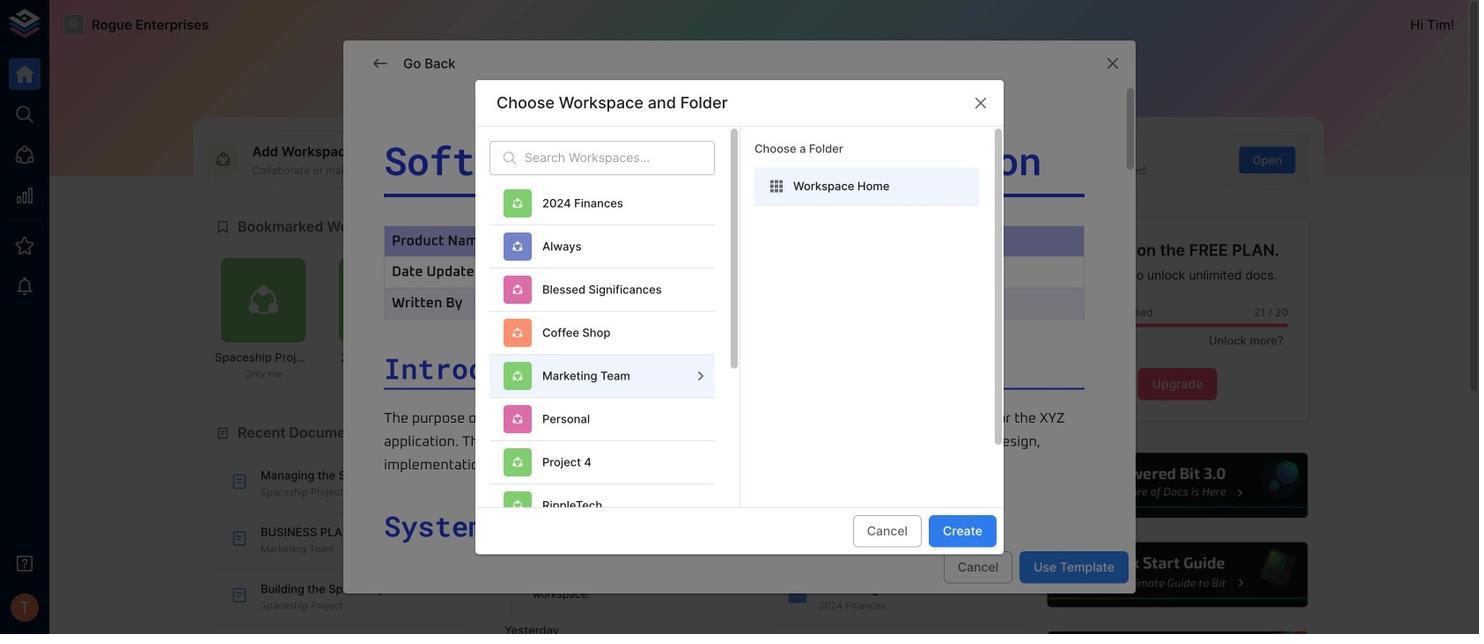 Task type: describe. For each thing, give the bounding box(es) containing it.
1 help image from the top
[[1046, 451, 1311, 521]]

Search Workspaces... text field
[[525, 141, 715, 175]]



Task type: vqa. For each thing, say whether or not it's contained in the screenshot.
Tim Burton Rogue Enterprises
no



Task type: locate. For each thing, give the bounding box(es) containing it.
dialog
[[344, 41, 1136, 634], [476, 80, 1004, 634]]

1 vertical spatial help image
[[1046, 540, 1311, 610]]

3 help image from the top
[[1046, 629, 1311, 634]]

0 vertical spatial help image
[[1046, 451, 1311, 521]]

2 vertical spatial help image
[[1046, 629, 1311, 634]]

2 help image from the top
[[1046, 540, 1311, 610]]

help image
[[1046, 451, 1311, 521], [1046, 540, 1311, 610], [1046, 629, 1311, 634]]



